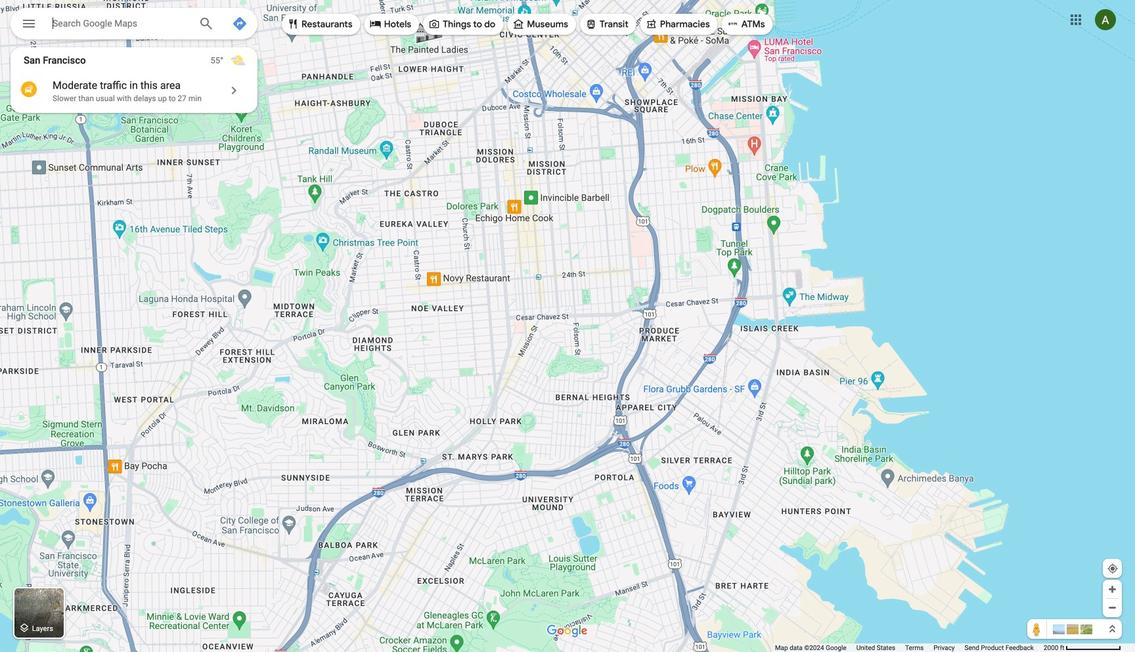 Task type: locate. For each thing, give the bounding box(es) containing it.
None field
[[53, 15, 188, 31]]

None search field
[[11, 8, 258, 43]]

san francisco region
[[11, 47, 258, 113]]

show your location image
[[1107, 563, 1119, 575]]

zoom in image
[[1108, 585, 1118, 595]]

none search field inside google maps element
[[11, 8, 258, 43]]



Task type: describe. For each thing, give the bounding box(es) containing it.
none field inside search google maps field
[[53, 15, 188, 31]]

zoom out image
[[1108, 603, 1118, 613]]

show street view coverage image
[[1028, 620, 1047, 639]]

google account: augustus odena  
(augustus@adept.ai) image
[[1095, 9, 1116, 30]]

partly cloudy image
[[230, 53, 246, 68]]

san francisco weather group
[[211, 47, 258, 74]]

google maps element
[[0, 0, 1135, 652]]

Search Google Maps field
[[11, 8, 258, 43]]



Task type: vqa. For each thing, say whether or not it's contained in the screenshot.
United States button
no



